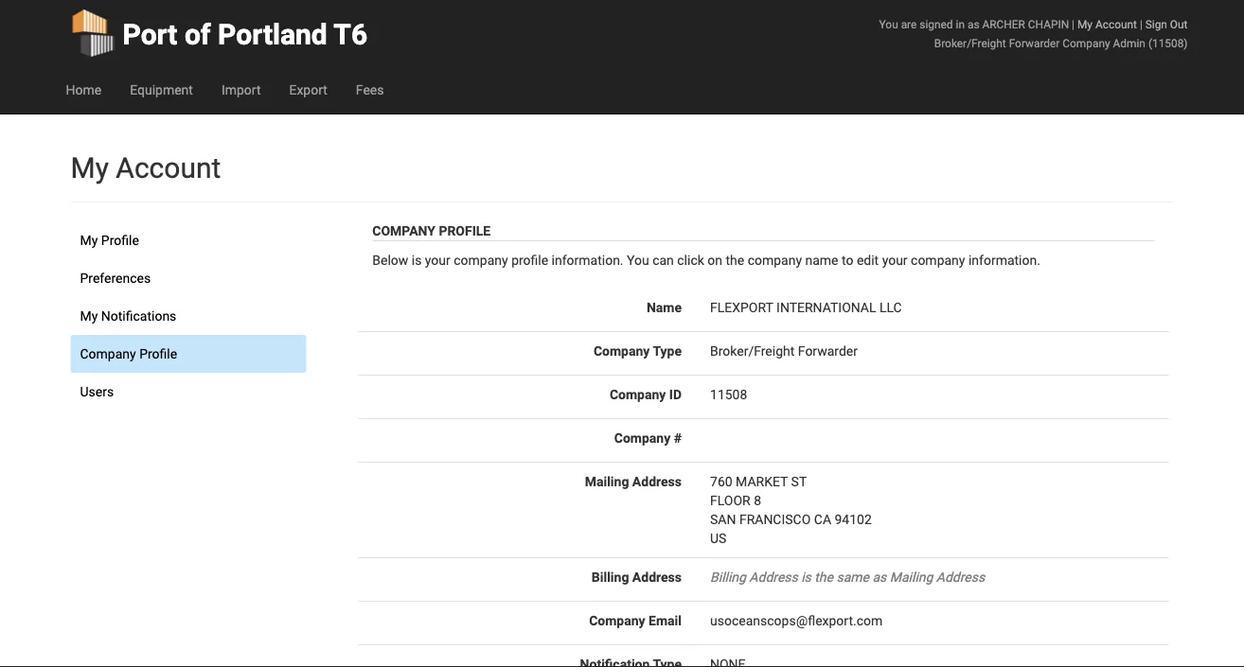 Task type: describe. For each thing, give the bounding box(es) containing it.
0 horizontal spatial is
[[412, 252, 422, 268]]

#
[[674, 431, 682, 446]]

profile
[[512, 252, 549, 268]]

billing for billing address
[[592, 570, 629, 585]]

equipment button
[[116, 66, 207, 114]]

1 vertical spatial is
[[802, 570, 812, 585]]

address for billing address is the same as mailing address
[[750, 570, 798, 585]]

my for my account
[[71, 151, 109, 185]]

8
[[754, 493, 762, 509]]

1 information. from the left
[[552, 252, 624, 268]]

company up users
[[80, 346, 136, 362]]

address for mailing address
[[633, 474, 682, 490]]

port
[[123, 18, 178, 51]]

company down billing address
[[589, 613, 646, 629]]

export button
[[275, 66, 342, 114]]

billing address
[[592, 570, 682, 585]]

my inside 'you are signed in as archer chapin | my account | sign out broker/freight forwarder company admin (11508)'
[[1078, 18, 1093, 31]]

0 horizontal spatial as
[[873, 570, 887, 585]]

0 horizontal spatial account
[[116, 151, 221, 185]]

below
[[373, 252, 409, 268]]

home
[[66, 82, 102, 98]]

francisco ca 94102
[[740, 512, 872, 528]]

name
[[806, 252, 839, 268]]

home button
[[52, 66, 116, 114]]

are
[[902, 18, 917, 31]]

id
[[670, 387, 682, 403]]

port of portland t6
[[123, 18, 368, 51]]

fees button
[[342, 66, 398, 114]]

billing for billing address is the same as mailing address
[[711, 570, 746, 585]]

company left #
[[615, 431, 671, 446]]

my notifications
[[80, 308, 177, 324]]

0 horizontal spatial the
[[726, 252, 745, 268]]

(11508)
[[1149, 36, 1188, 50]]

broker/freight inside 'you are signed in as archer chapin | my account | sign out broker/freight forwarder company admin (11508)'
[[935, 36, 1007, 50]]

chapin
[[1029, 18, 1070, 31]]

click
[[678, 252, 705, 268]]

1 vertical spatial mailing
[[890, 570, 933, 585]]

same
[[837, 570, 870, 585]]

fees
[[356, 82, 384, 98]]

0 horizontal spatial broker/freight
[[711, 343, 795, 359]]

760 market st floor 8 san francisco ca 94102 us
[[711, 474, 872, 547]]

import button
[[207, 66, 275, 114]]

my account link
[[1078, 18, 1138, 31]]

1 your from the left
[[425, 252, 451, 268]]

1 | from the left
[[1072, 18, 1075, 31]]

name
[[647, 300, 682, 315]]

t6
[[334, 18, 368, 51]]

out
[[1171, 18, 1188, 31]]

1 horizontal spatial the
[[815, 570, 834, 585]]

equipment
[[130, 82, 193, 98]]

account inside 'you are signed in as archer chapin | my account | sign out broker/freight forwarder company admin (11508)'
[[1096, 18, 1138, 31]]

mailing address
[[585, 474, 682, 490]]

type
[[653, 343, 682, 359]]

floor
[[711, 493, 751, 509]]

2 your from the left
[[883, 252, 908, 268]]

llc
[[880, 300, 903, 315]]

on
[[708, 252, 723, 268]]

sign out link
[[1146, 18, 1188, 31]]

profile for preferences
[[101, 233, 139, 248]]

of
[[185, 18, 211, 51]]



Task type: vqa. For each thing, say whether or not it's contained in the screenshot.
1st Billing
yes



Task type: locate. For each thing, give the bounding box(es) containing it.
the
[[726, 252, 745, 268], [815, 570, 834, 585]]

forwarder inside 'you are signed in as archer chapin | my account | sign out broker/freight forwarder company admin (11508)'
[[1009, 36, 1060, 50]]

my up my profile
[[71, 151, 109, 185]]

billing down us
[[711, 570, 746, 585]]

port of portland t6 link
[[71, 0, 368, 66]]

0 horizontal spatial information.
[[552, 252, 624, 268]]

2 billing from the left
[[711, 570, 746, 585]]

the right on
[[726, 252, 745, 268]]

st
[[792, 474, 807, 490]]

portland
[[218, 18, 328, 51]]

mailing down company #
[[585, 474, 629, 490]]

forwarder down the chapin
[[1009, 36, 1060, 50]]

company profile up below
[[373, 223, 491, 239]]

signed
[[920, 18, 954, 31]]

as
[[968, 18, 980, 31], [873, 570, 887, 585]]

0 vertical spatial mailing
[[585, 474, 629, 490]]

2 information. from the left
[[969, 252, 1041, 268]]

company left id on the bottom
[[610, 387, 666, 403]]

broker/freight down flexport
[[711, 343, 795, 359]]

profile
[[439, 223, 491, 239], [101, 233, 139, 248], [139, 346, 177, 362]]

0 vertical spatial the
[[726, 252, 745, 268]]

your right below
[[425, 252, 451, 268]]

you are signed in as archer chapin | my account | sign out broker/freight forwarder company admin (11508)
[[880, 18, 1188, 50]]

1 vertical spatial as
[[873, 570, 887, 585]]

1 vertical spatial account
[[116, 151, 221, 185]]

2 horizontal spatial company
[[911, 252, 966, 268]]

you
[[880, 18, 899, 31], [627, 252, 650, 268]]

broker/freight forwarder
[[711, 343, 858, 359]]

is
[[412, 252, 422, 268], [802, 570, 812, 585]]

notifications
[[101, 308, 177, 324]]

your right edit
[[883, 252, 908, 268]]

0 vertical spatial account
[[1096, 18, 1138, 31]]

my account
[[71, 151, 221, 185]]

my profile
[[80, 233, 139, 248]]

3 company from the left
[[911, 252, 966, 268]]

2 horizontal spatial profile
[[439, 223, 491, 239]]

0 vertical spatial as
[[968, 18, 980, 31]]

my right the chapin
[[1078, 18, 1093, 31]]

0 horizontal spatial billing
[[592, 570, 629, 585]]

| left the sign
[[1140, 18, 1143, 31]]

preferences
[[80, 270, 151, 286]]

company email
[[589, 613, 682, 629]]

my for my profile
[[80, 233, 98, 248]]

billing up company email
[[592, 570, 629, 585]]

1 horizontal spatial company profile
[[373, 223, 491, 239]]

my up preferences
[[80, 233, 98, 248]]

mailing
[[585, 474, 629, 490], [890, 570, 933, 585]]

1 horizontal spatial mailing
[[890, 570, 933, 585]]

company inside 'you are signed in as archer chapin | my account | sign out broker/freight forwarder company admin (11508)'
[[1063, 36, 1111, 50]]

1 horizontal spatial |
[[1140, 18, 1143, 31]]

my down preferences
[[80, 308, 98, 324]]

company type
[[594, 343, 682, 359]]

admin
[[1114, 36, 1146, 50]]

broker/freight
[[935, 36, 1007, 50], [711, 343, 795, 359]]

1 vertical spatial broker/freight
[[711, 343, 795, 359]]

0 horizontal spatial company
[[454, 252, 508, 268]]

company left profile
[[454, 252, 508, 268]]

1 horizontal spatial broker/freight
[[935, 36, 1007, 50]]

1 horizontal spatial is
[[802, 570, 812, 585]]

account up the admin
[[1096, 18, 1138, 31]]

account
[[1096, 18, 1138, 31], [116, 151, 221, 185]]

broker/freight down in
[[935, 36, 1007, 50]]

your
[[425, 252, 451, 268], [883, 252, 908, 268]]

account down equipment popup button at the left top of page
[[116, 151, 221, 185]]

1 company from the left
[[454, 252, 508, 268]]

is right below
[[412, 252, 422, 268]]

export
[[289, 82, 328, 98]]

| right the chapin
[[1072, 18, 1075, 31]]

profile for below is your company profile information. you can click on the company name to edit your company information.
[[439, 223, 491, 239]]

us
[[711, 531, 727, 547]]

1 horizontal spatial company
[[748, 252, 802, 268]]

as right "same" in the right bottom of the page
[[873, 570, 887, 585]]

usoceanscops@flexport.com
[[711, 613, 883, 629]]

below is your company profile information. you can click on the company name to edit your company information.
[[373, 252, 1041, 268]]

import
[[222, 82, 261, 98]]

in
[[956, 18, 965, 31]]

2 | from the left
[[1140, 18, 1143, 31]]

to
[[842, 252, 854, 268]]

0 vertical spatial you
[[880, 18, 899, 31]]

billing address is the same as mailing address
[[711, 570, 985, 585]]

0 horizontal spatial forwarder
[[798, 343, 858, 359]]

as inside 'you are signed in as archer chapin | my account | sign out broker/freight forwarder company admin (11508)'
[[968, 18, 980, 31]]

company left type
[[594, 343, 650, 359]]

company
[[1063, 36, 1111, 50], [373, 223, 436, 239], [594, 343, 650, 359], [80, 346, 136, 362], [610, 387, 666, 403], [615, 431, 671, 446], [589, 613, 646, 629]]

you left are
[[880, 18, 899, 31]]

as right in
[[968, 18, 980, 31]]

email
[[649, 613, 682, 629]]

billing
[[592, 570, 629, 585], [711, 570, 746, 585]]

market
[[736, 474, 788, 490]]

0 vertical spatial company profile
[[373, 223, 491, 239]]

the left "same" in the right bottom of the page
[[815, 570, 834, 585]]

1 billing from the left
[[592, 570, 629, 585]]

company profile
[[373, 223, 491, 239], [80, 346, 177, 362]]

information.
[[552, 252, 624, 268], [969, 252, 1041, 268]]

address
[[633, 474, 682, 490], [633, 570, 682, 585], [750, 570, 798, 585], [937, 570, 985, 585]]

edit
[[857, 252, 879, 268]]

company right edit
[[911, 252, 966, 268]]

1 horizontal spatial your
[[883, 252, 908, 268]]

1 vertical spatial company profile
[[80, 346, 177, 362]]

11508
[[711, 387, 748, 403]]

my for my notifications
[[80, 308, 98, 324]]

users
[[80, 384, 114, 400]]

forwarder
[[1009, 36, 1060, 50], [798, 343, 858, 359]]

0 horizontal spatial |
[[1072, 18, 1075, 31]]

0 horizontal spatial your
[[425, 252, 451, 268]]

0 horizontal spatial you
[[627, 252, 650, 268]]

you left "can"
[[627, 252, 650, 268]]

1 vertical spatial the
[[815, 570, 834, 585]]

|
[[1072, 18, 1075, 31], [1140, 18, 1143, 31]]

mailing right "same" in the right bottom of the page
[[890, 570, 933, 585]]

flexport international llc
[[711, 300, 903, 315]]

company id
[[610, 387, 682, 403]]

0 vertical spatial broker/freight
[[935, 36, 1007, 50]]

1 horizontal spatial forwarder
[[1009, 36, 1060, 50]]

is up usoceanscops@flexport.com
[[802, 570, 812, 585]]

international
[[777, 300, 877, 315]]

company
[[454, 252, 508, 268], [748, 252, 802, 268], [911, 252, 966, 268]]

company profile down my notifications
[[80, 346, 177, 362]]

760
[[711, 474, 733, 490]]

archer
[[983, 18, 1026, 31]]

0 vertical spatial forwarder
[[1009, 36, 1060, 50]]

1 horizontal spatial as
[[968, 18, 980, 31]]

company left name on the right top of page
[[748, 252, 802, 268]]

1 horizontal spatial you
[[880, 18, 899, 31]]

company down the 'my account' link
[[1063, 36, 1111, 50]]

1 horizontal spatial information.
[[969, 252, 1041, 268]]

company #
[[615, 431, 682, 446]]

forwarder down international
[[798, 343, 858, 359]]

can
[[653, 252, 674, 268]]

flexport
[[711, 300, 774, 315]]

2 company from the left
[[748, 252, 802, 268]]

1 vertical spatial forwarder
[[798, 343, 858, 359]]

0 horizontal spatial profile
[[101, 233, 139, 248]]

1 horizontal spatial account
[[1096, 18, 1138, 31]]

1 horizontal spatial billing
[[711, 570, 746, 585]]

my
[[1078, 18, 1093, 31], [71, 151, 109, 185], [80, 233, 98, 248], [80, 308, 98, 324]]

company up below
[[373, 223, 436, 239]]

0 horizontal spatial mailing
[[585, 474, 629, 490]]

address for billing address
[[633, 570, 682, 585]]

0 vertical spatial is
[[412, 252, 422, 268]]

1 vertical spatial you
[[627, 252, 650, 268]]

san
[[711, 512, 736, 528]]

1 horizontal spatial profile
[[139, 346, 177, 362]]

you inside 'you are signed in as archer chapin | my account | sign out broker/freight forwarder company admin (11508)'
[[880, 18, 899, 31]]

0 horizontal spatial company profile
[[80, 346, 177, 362]]

sign
[[1146, 18, 1168, 31]]



